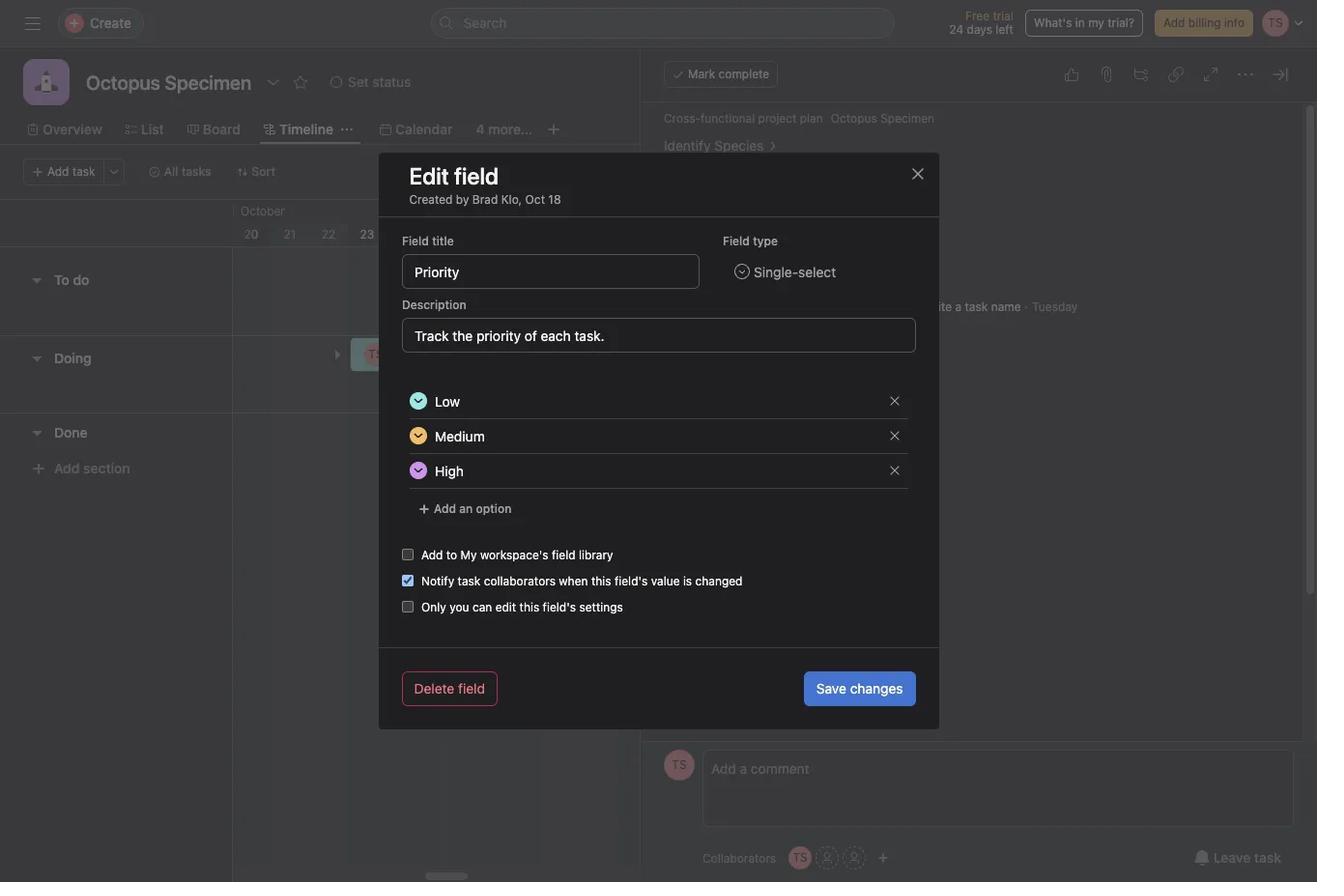 Task type: describe. For each thing, give the bounding box(es) containing it.
doing button
[[54, 341, 92, 376]]

add billing info button
[[1155, 10, 1254, 37]]

type an option name field for 2nd the remove option image from the bottom of the page
[[427, 419, 881, 452]]

ts for the topmost ts button
[[672, 758, 687, 772]]

add or remove collaborators image
[[878, 853, 889, 864]]

info
[[1225, 15, 1245, 30]]

is
[[683, 574, 692, 589]]

2 remove option image from the top
[[889, 430, 900, 442]]

overview link
[[27, 119, 102, 140]]

species inside main content
[[715, 137, 764, 154]]

field's for value
[[614, 574, 647, 589]]

1 vertical spatial species
[[436, 347, 479, 361]]

tuesday
[[1032, 300, 1078, 314]]

search button
[[431, 8, 895, 39]]

this for when
[[591, 574, 611, 589]]

a
[[955, 300, 962, 314]]

done
[[54, 424, 88, 440]]

identify species main content
[[643, 102, 1280, 882]]

delete field
[[414, 680, 485, 697]]

total
[[647, 263, 671, 277]]

task for leave task
[[1254, 850, 1282, 866]]

collaborators
[[703, 851, 776, 866]]

this for edit
[[519, 600, 539, 615]]

free
[[966, 9, 990, 23]]

1 vertical spatial field
[[551, 548, 575, 563]]

edit
[[495, 600, 516, 615]]

field title
[[402, 234, 453, 248]]

18
[[548, 192, 561, 207]]

dialog containing identify species
[[641, 47, 1317, 882]]

due
[[664, 262, 686, 276]]

only
[[421, 600, 446, 615]]

field for edit
[[454, 162, 499, 189]]

Task Name text field
[[651, 160, 1280, 205]]

1 horizontal spatial ts button
[[789, 847, 812, 870]]

single-
[[753, 263, 798, 280]]

can
[[472, 600, 492, 615]]

doing
[[54, 350, 92, 366]]

changed
[[695, 574, 742, 589]]

list link
[[125, 119, 164, 140]]

priority
[[683, 455, 723, 470]]

mark complete button
[[664, 61, 778, 88]]

value
[[651, 574, 680, 589]]

octopus
[[831, 111, 877, 126]]

left
[[996, 22, 1014, 37]]

hide inherited fields
[[664, 339, 774, 353]]

edit
[[409, 162, 449, 189]]

date
[[689, 262, 713, 276]]

cross-functional project plan octopus specimen
[[664, 111, 935, 126]]

mark
[[688, 67, 715, 81]]

add task button
[[23, 159, 104, 186]]

add for add to my workspace's field library
[[421, 548, 443, 563]]

21
[[284, 227, 296, 242]]

add for add section
[[54, 460, 80, 477]]

identify inside main content
[[664, 137, 711, 154]]

inherited
[[693, 339, 741, 353]]

description
[[402, 298, 466, 312]]

hide
[[664, 339, 689, 353]]

1 vertical spatial identify
[[391, 347, 433, 361]]

0 vertical spatial ts button
[[664, 750, 695, 781]]

functional
[[701, 111, 755, 126]]

poll total #
[[623, 263, 671, 291]]

leave task
[[1214, 850, 1282, 866]]

only you can edit this field's settings
[[421, 600, 623, 615]]

search
[[463, 14, 507, 31]]

octopus specimen link
[[831, 111, 935, 126]]

type an option name field for first the remove option image
[[427, 385, 881, 418]]

klo,
[[501, 192, 522, 207]]

poll
[[623, 263, 643, 277]]

my
[[460, 548, 477, 563]]

you
[[449, 600, 469, 615]]

0 horizontal spatial ts
[[369, 347, 383, 361]]

add an option
[[434, 502, 511, 516]]

notify
[[421, 574, 454, 589]]

brad
[[473, 192, 498, 207]]

save changes
[[817, 680, 903, 697]]

field type
[[723, 234, 778, 248]]

when
[[558, 574, 588, 589]]

22
[[322, 227, 336, 242]]

leave
[[1214, 850, 1251, 866]]

field for field title
[[402, 234, 429, 248]]

days
[[967, 22, 993, 37]]

Add to My workspace's field library checkbox
[[402, 549, 413, 561]]

trial
[[993, 9, 1014, 23]]

do
[[73, 272, 89, 288]]

leftcount image
[[494, 349, 506, 361]]

status
[[683, 417, 718, 431]]

type an option name field for first the remove option image from the bottom of the page
[[427, 454, 881, 487]]

collapse task list for the section done image
[[29, 425, 44, 440]]

identify species inside identify species main content
[[664, 137, 764, 154]]

write a task name
[[923, 300, 1021, 314]]

save
[[817, 680, 847, 697]]



Task type: vqa. For each thing, say whether or not it's contained in the screenshot.
1st list item from the bottom of the page
no



Task type: locate. For each thing, give the bounding box(es) containing it.
0 horizontal spatial 24
[[399, 227, 413, 242]]

task for notify task collaborators when this field's value is changed
[[457, 574, 480, 589]]

add down the done button
[[54, 460, 80, 477]]

name
[[991, 300, 1021, 314]]

0 vertical spatial field
[[454, 162, 499, 189]]

workspace's
[[480, 548, 548, 563]]

0 vertical spatial remove option image
[[889, 395, 900, 407]]

task right leave
[[1254, 850, 1282, 866]]

1 horizontal spatial field
[[723, 234, 749, 248]]

field up brad
[[454, 162, 499, 189]]

this up settings
[[591, 574, 611, 589]]

1 vertical spatial remove option image
[[889, 430, 900, 442]]

1 horizontal spatial 24
[[950, 22, 964, 37]]

this right edit
[[519, 600, 539, 615]]

task
[[72, 164, 95, 179], [965, 300, 988, 314], [457, 574, 480, 589], [1254, 850, 1282, 866]]

0 likes. click to like this task image
[[1064, 67, 1080, 82]]

field's for settings
[[542, 600, 576, 615]]

ts button
[[664, 750, 695, 781], [789, 847, 812, 870]]

search list box
[[431, 8, 895, 39]]

select
[[798, 263, 836, 280]]

identify species down the functional
[[664, 137, 764, 154]]

field up when
[[551, 548, 575, 563]]

field inside button
[[458, 680, 485, 697]]

complete
[[719, 67, 770, 81]]

23
[[360, 227, 374, 242]]

project
[[758, 111, 797, 126]]

25
[[438, 227, 452, 242]]

1 vertical spatial ts button
[[789, 847, 812, 870]]

1 vertical spatial this
[[519, 600, 539, 615]]

full screen image
[[1203, 67, 1219, 82]]

write
[[923, 300, 952, 314]]

type an option name field down the hide
[[427, 385, 881, 418]]

1 horizontal spatial identify species
[[664, 137, 764, 154]]

save changes button
[[804, 672, 916, 707]]

add for add task
[[47, 164, 69, 179]]

task inside 'button'
[[1254, 850, 1282, 866]]

option
[[476, 502, 511, 516]]

1 horizontal spatial this
[[591, 574, 611, 589]]

2 vertical spatial field
[[458, 680, 485, 697]]

calendar
[[395, 121, 453, 137]]

in
[[1076, 15, 1085, 30]]

task right a
[[965, 300, 988, 314]]

None text field
[[81, 65, 256, 100]]

task inside button
[[72, 164, 95, 179]]

type
[[753, 234, 778, 248]]

close image
[[910, 166, 925, 182]]

Priority, Stage, Status… text field
[[402, 254, 699, 289]]

remove option image
[[889, 395, 900, 407], [889, 430, 900, 442], [889, 465, 900, 477]]

field right delete
[[458, 680, 485, 697]]

2 horizontal spatial ts
[[793, 851, 808, 865]]

1 vertical spatial identify species
[[391, 347, 479, 361]]

20
[[244, 227, 258, 242]]

add
[[1164, 15, 1185, 30], [47, 164, 69, 179], [54, 460, 80, 477], [434, 502, 456, 516], [421, 548, 443, 563]]

field for delete
[[458, 680, 485, 697]]

1 vertical spatial field's
[[542, 600, 576, 615]]

0 vertical spatial species
[[715, 137, 764, 154]]

add down overview link
[[47, 164, 69, 179]]

field's
[[614, 574, 647, 589], [542, 600, 576, 615]]

plan
[[800, 111, 823, 126]]

field left type
[[723, 234, 749, 248]]

task for add task
[[72, 164, 95, 179]]

0 horizontal spatial species
[[436, 347, 479, 361]]

overview
[[43, 121, 102, 137]]

identify species link
[[664, 135, 764, 157]]

timeline
[[279, 121, 333, 137]]

0 horizontal spatial field's
[[542, 600, 576, 615]]

1 vertical spatial type an option name field
[[427, 419, 881, 452]]

add section
[[54, 460, 130, 477]]

created
[[409, 192, 453, 207]]

type an option name field down "status" at the right of the page
[[427, 454, 881, 487]]

task down overview
[[72, 164, 95, 179]]

1 horizontal spatial field's
[[614, 574, 647, 589]]

identify species
[[664, 137, 764, 154], [391, 347, 479, 361]]

add left an
[[434, 502, 456, 516]]

2 vertical spatial ts
[[793, 851, 808, 865]]

delete
[[414, 680, 455, 697]]

collapse task list for the section to do image
[[29, 273, 44, 288]]

what's in my trial?
[[1034, 15, 1135, 30]]

board link
[[187, 119, 241, 140]]

add to my workspace's field library
[[421, 548, 613, 563]]

add left to
[[421, 548, 443, 563]]

add section button
[[23, 451, 138, 486]]

calendar link
[[380, 119, 453, 140]]

type an option name field up priority at the right bottom of the page
[[427, 419, 881, 452]]

hide inherited fields button
[[664, 337, 774, 355]]

copy task link image
[[1169, 67, 1184, 82]]

1 vertical spatial 24
[[399, 227, 413, 242]]

0 vertical spatial ts
[[369, 347, 383, 361]]

0 vertical spatial field's
[[614, 574, 647, 589]]

identify species down description
[[391, 347, 479, 361]]

add task
[[47, 164, 95, 179]]

1 type an option name field from the top
[[427, 385, 881, 418]]

single-select
[[753, 263, 836, 280]]

collapse task list for the section doing image
[[29, 351, 44, 366]]

ts
[[369, 347, 383, 361], [672, 758, 687, 772], [793, 851, 808, 865]]

close details image
[[1273, 67, 1288, 82]]

billing
[[1189, 15, 1221, 30]]

to
[[446, 548, 457, 563]]

mark complete
[[688, 67, 770, 81]]

to do
[[54, 272, 89, 288]]

timeline link
[[264, 119, 333, 140]]

add for add billing info
[[1164, 15, 1185, 30]]

1 remove option image from the top
[[889, 395, 900, 407]]

24 left days
[[950, 22, 964, 37]]

field
[[402, 234, 429, 248], [723, 234, 749, 248]]

field inside "edit field created by brad klo, oct 18"
[[454, 162, 499, 189]]

1 horizontal spatial identify
[[664, 137, 711, 154]]

field's down when
[[542, 600, 576, 615]]

3 remove option image from the top
[[889, 465, 900, 477]]

changes
[[850, 680, 903, 697]]

add left 'billing'
[[1164, 15, 1185, 30]]

2 type an option name field from the top
[[427, 419, 881, 452]]

add subtask image
[[1134, 67, 1149, 82]]

cross-functional project plan link
[[664, 111, 823, 126]]

rocket image
[[35, 71, 58, 94]]

1 horizontal spatial ts
[[672, 758, 687, 772]]

fields
[[744, 339, 774, 353]]

Only you can edit this field's settings checkbox
[[402, 601, 413, 613]]

an
[[459, 502, 472, 516]]

3 type an option name field from the top
[[427, 454, 881, 487]]

0 horizontal spatial field
[[402, 234, 429, 248]]

section
[[83, 460, 130, 477]]

24
[[950, 22, 964, 37], [399, 227, 413, 242]]

list
[[141, 121, 164, 137]]

ts for ts button to the right
[[793, 851, 808, 865]]

due date
[[664, 262, 713, 276]]

by
[[456, 192, 469, 207]]

what's in my trial? button
[[1025, 10, 1143, 37]]

None text field
[[402, 318, 916, 353]]

identify down the cross-
[[664, 137, 711, 154]]

24 inside free trial 24 days left
[[950, 22, 964, 37]]

this
[[591, 574, 611, 589], [519, 600, 539, 615]]

0 vertical spatial this
[[591, 574, 611, 589]]

1 horizontal spatial species
[[715, 137, 764, 154]]

board
[[203, 121, 241, 137]]

show subtasks for task identify species image
[[332, 349, 343, 361]]

task down my
[[457, 574, 480, 589]]

1 vertical spatial ts
[[672, 758, 687, 772]]

add for add an option
[[434, 502, 456, 516]]

0 horizontal spatial this
[[519, 600, 539, 615]]

specimen
[[881, 111, 935, 126]]

field left title
[[402, 234, 429, 248]]

dialog
[[641, 47, 1317, 882]]

identify down description
[[391, 347, 433, 361]]

to
[[54, 272, 69, 288]]

oct
[[525, 192, 545, 207]]

what's
[[1034, 15, 1072, 30]]

notify task collaborators when this field's value is changed
[[421, 574, 742, 589]]

#
[[623, 276, 631, 291]]

0 horizontal spatial identify
[[391, 347, 433, 361]]

2 vertical spatial remove option image
[[889, 465, 900, 477]]

edit field created by brad klo, oct 18
[[409, 162, 561, 207]]

field's left value
[[614, 574, 647, 589]]

2 vertical spatial type an option name field
[[427, 454, 881, 487]]

title
[[432, 234, 453, 248]]

add billing info
[[1164, 15, 1245, 30]]

done button
[[54, 415, 88, 450]]

settings
[[579, 600, 623, 615]]

trial?
[[1108, 15, 1135, 30]]

field for field type
[[723, 234, 749, 248]]

0 vertical spatial identify
[[664, 137, 711, 154]]

0 vertical spatial 24
[[950, 22, 964, 37]]

0 horizontal spatial identify species
[[391, 347, 479, 361]]

task inside identify species main content
[[965, 300, 988, 314]]

Type an option name field
[[427, 385, 881, 418], [427, 419, 881, 452], [427, 454, 881, 487]]

add an option button
[[409, 496, 520, 523]]

species down cross-functional project plan link
[[715, 137, 764, 154]]

0 vertical spatial identify species
[[664, 137, 764, 154]]

2 field from the left
[[723, 234, 749, 248]]

24 left title
[[399, 227, 413, 242]]

0 horizontal spatial ts button
[[664, 750, 695, 781]]

library
[[578, 548, 613, 563]]

0 vertical spatial type an option name field
[[427, 385, 881, 418]]

collaborators
[[483, 574, 555, 589]]

Notify task collaborators when this field's value is changed checkbox
[[402, 575, 413, 587]]

delete field button
[[402, 672, 498, 707]]

add to starred image
[[293, 74, 309, 90]]

species left 3 at the top of the page
[[436, 347, 479, 361]]

1 field from the left
[[402, 234, 429, 248]]

cross-
[[664, 111, 701, 126]]

dependencies
[[664, 301, 742, 315]]



